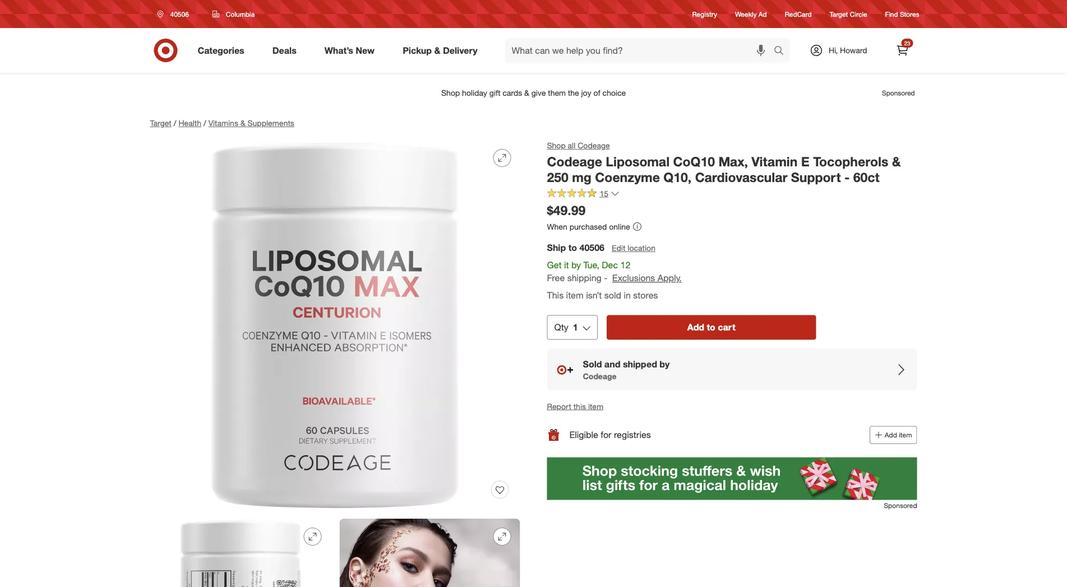Task type: locate. For each thing, give the bounding box(es) containing it.
1 horizontal spatial 40506
[[580, 243, 604, 254]]

codeage liposomal coq10 max, vitamin e tocopherols & 250 mg coenzyme q10, cardiovascular support - 60ct, 2 of 8 image
[[150, 519, 331, 588]]

1 vertical spatial by
[[660, 359, 670, 370]]

shop all codeage codeage liposomal coq10 max, vitamin e tocopherols & 250 mg coenzyme q10, cardiovascular support - 60ct
[[547, 141, 901, 185]]

codeage inside sold and shipped by codeage
[[583, 372, 616, 381]]

1 vertical spatial add
[[885, 431, 897, 440]]

by right shipped
[[660, 359, 670, 370]]

0 vertical spatial target
[[830, 10, 848, 18]]

-
[[844, 170, 850, 185], [604, 273, 607, 284]]

eligible
[[569, 430, 598, 441]]

& right vitamins
[[240, 118, 245, 128]]

1 vertical spatial 40506
[[580, 243, 604, 254]]

1 horizontal spatial to
[[707, 322, 715, 333]]

redcard link
[[785, 9, 812, 19]]

0 vertical spatial item
[[566, 290, 584, 301]]

0 horizontal spatial to
[[568, 243, 577, 254]]

add
[[687, 322, 704, 333], [885, 431, 897, 440]]

23
[[904, 40, 910, 47]]

1 horizontal spatial add
[[885, 431, 897, 440]]

0 vertical spatial 40506
[[170, 10, 189, 18]]

it
[[564, 260, 569, 271]]

0 horizontal spatial -
[[604, 273, 607, 284]]

target
[[830, 10, 848, 18], [150, 118, 171, 128]]

to inside button
[[707, 322, 715, 333]]

delivery
[[443, 45, 477, 56]]

registries
[[614, 430, 651, 441]]

& right tocopherols
[[892, 154, 901, 169]]

what's new link
[[315, 38, 389, 63]]

add inside fulfillment region
[[687, 322, 704, 333]]

40506
[[170, 10, 189, 18], [580, 243, 604, 254]]

howard
[[840, 45, 867, 55]]

when
[[547, 222, 567, 231]]

add to cart button
[[607, 316, 816, 340]]

search
[[769, 46, 796, 57]]

to left "cart"
[[707, 322, 715, 333]]

2 vertical spatial &
[[892, 154, 901, 169]]

by right it
[[571, 260, 581, 271]]

40506 left columbia dropdown button
[[170, 10, 189, 18]]

in
[[624, 290, 631, 301]]

new
[[356, 45, 375, 56]]

sold
[[604, 290, 621, 301]]

sold and shipped by codeage
[[583, 359, 670, 381]]

/ right health in the top left of the page
[[204, 118, 206, 128]]

0 vertical spatial add
[[687, 322, 704, 333]]

1 vertical spatial to
[[707, 322, 715, 333]]

1 horizontal spatial item
[[588, 402, 603, 412]]

e
[[801, 154, 810, 169]]

to for add
[[707, 322, 715, 333]]

coq10
[[673, 154, 715, 169]]

target circle
[[830, 10, 867, 18]]

this
[[573, 402, 586, 412]]

1 horizontal spatial -
[[844, 170, 850, 185]]

add for add item
[[885, 431, 897, 440]]

- down tocopherols
[[844, 170, 850, 185]]

$49.99
[[547, 203, 586, 218]]

add item
[[885, 431, 912, 440]]

0 vertical spatial to
[[568, 243, 577, 254]]

0 vertical spatial -
[[844, 170, 850, 185]]

& right pickup on the top of the page
[[434, 45, 440, 56]]

target left health link on the top of the page
[[150, 118, 171, 128]]

2 horizontal spatial &
[[892, 154, 901, 169]]

fulfillment region
[[547, 242, 917, 391]]

what's
[[325, 45, 353, 56]]

/
[[174, 118, 176, 128], [204, 118, 206, 128]]

codeage liposomal coq10 max, vitamin e tocopherols & 250 mg coenzyme q10, cardiovascular support - 60ct, 1 of 8 image
[[150, 140, 520, 510]]

1 vertical spatial target
[[150, 118, 171, 128]]

codeage down all
[[547, 154, 602, 169]]

deals link
[[263, 38, 311, 63]]

q10,
[[664, 170, 692, 185]]

0 vertical spatial advertisement region
[[141, 80, 926, 107]]

codeage down sold
[[583, 372, 616, 381]]

item inside fulfillment region
[[566, 290, 584, 301]]

vitamins & supplements link
[[208, 118, 294, 128]]

health
[[179, 118, 201, 128]]

2 vertical spatial codeage
[[583, 372, 616, 381]]

to
[[568, 243, 577, 254], [707, 322, 715, 333]]

by
[[571, 260, 581, 271], [660, 359, 670, 370]]

this
[[547, 290, 564, 301]]

redcard
[[785, 10, 812, 18]]

shipped
[[623, 359, 657, 370]]

qty 1
[[554, 322, 578, 333]]

0 horizontal spatial target
[[150, 118, 171, 128]]

1 horizontal spatial /
[[204, 118, 206, 128]]

search button
[[769, 38, 796, 65]]

item for add
[[899, 431, 912, 440]]

item
[[566, 290, 584, 301], [588, 402, 603, 412], [899, 431, 912, 440]]

to right ship
[[568, 243, 577, 254]]

codeage right all
[[578, 141, 610, 151]]

0 horizontal spatial 40506
[[170, 10, 189, 18]]

qty
[[554, 322, 569, 333]]

cardiovascular
[[695, 170, 788, 185]]

1 horizontal spatial by
[[660, 359, 670, 370]]

supplements
[[248, 118, 294, 128]]

2 horizontal spatial item
[[899, 431, 912, 440]]

add for add to cart
[[687, 322, 704, 333]]

1 vertical spatial &
[[240, 118, 245, 128]]

what's new
[[325, 45, 375, 56]]

0 horizontal spatial item
[[566, 290, 584, 301]]

0 horizontal spatial by
[[571, 260, 581, 271]]

40506 up tue,
[[580, 243, 604, 254]]

- down dec
[[604, 273, 607, 284]]

find
[[885, 10, 898, 18]]

purchased
[[570, 222, 607, 231]]

250
[[547, 170, 569, 185]]

0 vertical spatial by
[[571, 260, 581, 271]]

&
[[434, 45, 440, 56], [240, 118, 245, 128], [892, 154, 901, 169]]

1 / from the left
[[174, 118, 176, 128]]

support
[[791, 170, 841, 185]]

edit location
[[612, 243, 655, 253]]

report
[[547, 402, 571, 412]]

mg
[[572, 170, 592, 185]]

0 horizontal spatial add
[[687, 322, 704, 333]]

ship
[[547, 243, 566, 254]]

columbia button
[[205, 4, 262, 24]]

0 vertical spatial &
[[434, 45, 440, 56]]

0 horizontal spatial /
[[174, 118, 176, 128]]

advertisement region
[[141, 80, 926, 107], [547, 458, 917, 500]]

max,
[[719, 154, 748, 169]]

target left circle
[[830, 10, 848, 18]]

1 vertical spatial codeage
[[547, 154, 602, 169]]

15 link
[[547, 188, 620, 201]]

15
[[600, 189, 608, 198]]

1 vertical spatial -
[[604, 273, 607, 284]]

1 horizontal spatial target
[[830, 10, 848, 18]]

What can we help you find? suggestions appear below search field
[[505, 38, 777, 63]]

this item isn't sold in stores
[[547, 290, 658, 301]]

2 vertical spatial item
[[899, 431, 912, 440]]

/ right target link
[[174, 118, 176, 128]]



Task type: describe. For each thing, give the bounding box(es) containing it.
find stores link
[[885, 9, 919, 19]]

pickup & delivery link
[[393, 38, 491, 63]]

hi,
[[829, 45, 838, 55]]

registry
[[692, 10, 717, 18]]

deals
[[272, 45, 296, 56]]

by inside get it by tue, dec 12 free shipping - exclusions apply.
[[571, 260, 581, 271]]

liposomal
[[606, 154, 670, 169]]

tue,
[[583, 260, 599, 271]]

1 vertical spatial item
[[588, 402, 603, 412]]

by inside sold and shipped by codeage
[[660, 359, 670, 370]]

health link
[[179, 118, 201, 128]]

12
[[620, 260, 630, 271]]

pickup & delivery
[[403, 45, 477, 56]]

eligible for registries
[[569, 430, 651, 441]]

- inside shop all codeage codeage liposomal coq10 max, vitamin e tocopherols & 250 mg coenzyme q10, cardiovascular support - 60ct
[[844, 170, 850, 185]]

shipping
[[567, 273, 601, 284]]

- inside get it by tue, dec 12 free shipping - exclusions apply.
[[604, 273, 607, 284]]

target / health / vitamins & supplements
[[150, 118, 294, 128]]

image gallery element
[[150, 140, 520, 588]]

isn't
[[586, 290, 602, 301]]

item for this
[[566, 290, 584, 301]]

ad
[[759, 10, 767, 18]]

weekly ad
[[735, 10, 767, 18]]

registry link
[[692, 9, 717, 19]]

online
[[609, 222, 630, 231]]

target for target / health / vitamins & supplements
[[150, 118, 171, 128]]

when purchased online
[[547, 222, 630, 231]]

add to cart
[[687, 322, 735, 333]]

get it by tue, dec 12 free shipping - exclusions apply.
[[547, 260, 682, 284]]

weekly
[[735, 10, 757, 18]]

categories
[[198, 45, 244, 56]]

weekly ad link
[[735, 9, 767, 19]]

coenzyme
[[595, 170, 660, 185]]

all
[[568, 141, 575, 151]]

dec
[[602, 260, 618, 271]]

target for target circle
[[830, 10, 848, 18]]

0 vertical spatial codeage
[[578, 141, 610, 151]]

vitamin
[[751, 154, 798, 169]]

add item button
[[870, 426, 917, 444]]

1
[[573, 322, 578, 333]]

hi, howard
[[829, 45, 867, 55]]

& inside shop all codeage codeage liposomal coq10 max, vitamin e tocopherols & 250 mg coenzyme q10, cardiovascular support - 60ct
[[892, 154, 901, 169]]

60ct
[[853, 170, 880, 185]]

1 horizontal spatial &
[[434, 45, 440, 56]]

target link
[[150, 118, 171, 128]]

23 link
[[890, 38, 915, 63]]

columbia
[[226, 10, 255, 18]]

report this item
[[547, 402, 603, 412]]

circle
[[850, 10, 867, 18]]

pickup
[[403, 45, 432, 56]]

2 / from the left
[[204, 118, 206, 128]]

edit location button
[[611, 242, 656, 255]]

exclusions apply. link
[[612, 273, 682, 284]]

get
[[547, 260, 562, 271]]

categories link
[[188, 38, 258, 63]]

target circle link
[[830, 9, 867, 19]]

tocopherols
[[813, 154, 888, 169]]

apply.
[[658, 273, 682, 284]]

edit
[[612, 243, 625, 253]]

codeage liposomal coq10 max, vitamin e tocopherols & 250 mg coenzyme q10, cardiovascular support - 60ct, 3 of 8 image
[[340, 519, 520, 588]]

40506 inside fulfillment region
[[580, 243, 604, 254]]

40506 button
[[150, 4, 201, 24]]

shop
[[547, 141, 566, 151]]

free
[[547, 273, 565, 284]]

stores
[[900, 10, 919, 18]]

stores
[[633, 290, 658, 301]]

for
[[601, 430, 611, 441]]

cart
[[718, 322, 735, 333]]

find stores
[[885, 10, 919, 18]]

vitamins
[[208, 118, 238, 128]]

to for ship
[[568, 243, 577, 254]]

exclusions
[[612, 273, 655, 284]]

ship to 40506
[[547, 243, 604, 254]]

and
[[604, 359, 620, 370]]

40506 inside 40506 "dropdown button"
[[170, 10, 189, 18]]

1 vertical spatial advertisement region
[[547, 458, 917, 500]]

report this item button
[[547, 401, 603, 412]]

0 horizontal spatial &
[[240, 118, 245, 128]]

sold
[[583, 359, 602, 370]]



Task type: vqa. For each thing, say whether or not it's contained in the screenshot.
Huntersville "dropdown button"
no



